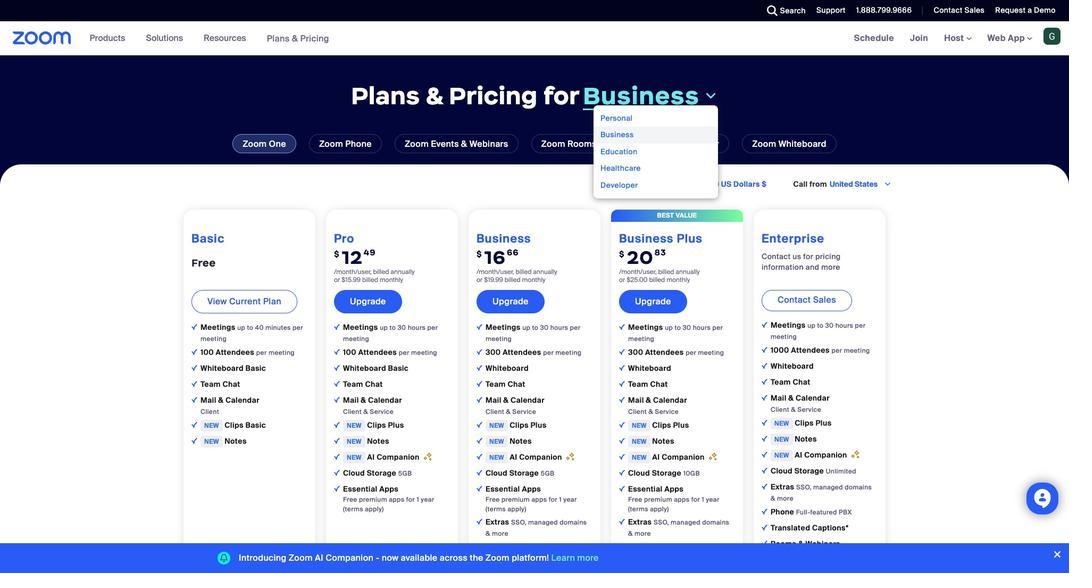 Task type: vqa. For each thing, say whether or not it's contained in the screenshot.
webinars
yes



Task type: locate. For each thing, give the bounding box(es) containing it.
0 horizontal spatial (terms
[[343, 505, 363, 513]]

0 horizontal spatial 5gb
[[398, 469, 412, 478]]

enterprise contact us for pricing information and more
[[762, 231, 841, 272]]

0 horizontal spatial 100 attendees per meeting
[[201, 347, 295, 357]]

& inside mail & calendar client
[[218, 395, 224, 405]]

clips for pro
[[367, 420, 386, 430]]

premium for 12
[[359, 495, 387, 504]]

3 premium from the left
[[644, 495, 673, 504]]

meetings
[[771, 320, 808, 330], [201, 322, 237, 332], [343, 322, 380, 332], [486, 322, 523, 332], [628, 322, 665, 332]]

2 300 attendees per meeting from the left
[[628, 347, 724, 357]]

monthly inside /month/user, billed annually or $25.00 billed monthly
[[667, 275, 690, 284]]

1 5gb from the left
[[398, 469, 412, 478]]

$
[[762, 180, 767, 189], [334, 249, 340, 259], [477, 249, 482, 259], [619, 249, 625, 259]]

include image
[[762, 322, 768, 328], [477, 324, 483, 330]]

66
[[507, 247, 519, 257]]

managed up regional
[[671, 518, 701, 527]]

or inside /month/user, billed annually or $25.00 billed monthly
[[619, 275, 625, 284]]

0 horizontal spatial 100
[[201, 347, 214, 357]]

hours for business
[[551, 323, 569, 332]]

0 horizontal spatial apps
[[389, 495, 405, 504]]

/month/user, down 83
[[619, 268, 657, 276]]

2 upgrade link from the left
[[477, 290, 545, 313]]

2 horizontal spatial managed
[[814, 483, 843, 492]]

client inside mail & calendar client
[[201, 408, 219, 416]]

1 apply) from the left
[[365, 505, 384, 513]]

attendees for pro
[[358, 347, 397, 357]]

monthly right the $15.99
[[380, 275, 403, 284]]

attendees for basic
[[216, 347, 254, 357]]

300 attendees per meeting
[[486, 347, 582, 357], [628, 347, 724, 357]]

3 essential from the left
[[628, 484, 663, 494]]

monthly inside /month/user, billed annually or $15.99 billed monthly
[[380, 275, 403, 284]]

100 for basic
[[201, 347, 214, 357]]

whiteboard inside the tabs of zoom services tab list
[[779, 138, 827, 150]]

2 essential apps free premium apps for 1 year (terms apply) from the left
[[486, 484, 577, 513]]

whiteboard
[[779, 138, 827, 150], [771, 361, 814, 371], [201, 363, 244, 373], [343, 363, 386, 373], [486, 363, 529, 373], [628, 363, 672, 373]]

schedule
[[854, 32, 895, 44]]

1 apps from the left
[[389, 495, 405, 504]]

service for business
[[513, 408, 536, 416]]

request a demo link
[[988, 0, 1070, 21], [996, 5, 1056, 15]]

profile picture image
[[1044, 28, 1061, 45]]

unlimited left regional
[[654, 543, 684, 552]]

zoom for zoom rooms
[[542, 138, 566, 150]]

team for basic
[[201, 379, 221, 389]]

30 for business
[[540, 323, 549, 332]]

upgrade down /month/user, billed annually or $19.99 billed monthly
[[493, 296, 529, 307]]

3 monthly from the left
[[667, 275, 690, 284]]

main content
[[0, 21, 1070, 573]]

for
[[544, 80, 580, 111], [804, 252, 814, 261], [406, 495, 415, 504], [549, 495, 558, 504], [692, 495, 700, 504]]

0 horizontal spatial annually
[[391, 268, 415, 276]]

whiteboard basic
[[201, 363, 266, 373], [343, 363, 409, 373]]

0 horizontal spatial managed
[[528, 518, 558, 527]]

2 horizontal spatial (terms
[[628, 505, 649, 513]]

calendar for pro
[[368, 395, 402, 405]]

0 vertical spatial rooms
[[568, 138, 597, 150]]

new notes for business
[[490, 436, 532, 446]]

2 horizontal spatial apps
[[665, 484, 684, 494]]

1 horizontal spatial year
[[564, 495, 577, 504]]

1 horizontal spatial sales
[[965, 5, 985, 15]]

new clips plus for enterprise
[[775, 418, 832, 428]]

1 horizontal spatial premium
[[502, 495, 530, 504]]

Country/Region text field
[[829, 179, 883, 189]]

2 /month/user, from the left
[[477, 268, 514, 276]]

1 horizontal spatial sso, managed domains & more
[[628, 518, 730, 538]]

webinars down captions*
[[806, 539, 841, 549]]

upgrade down /month/user, billed annually or $15.99 billed monthly
[[350, 296, 386, 307]]

2 apply) from the left
[[508, 505, 527, 513]]

1 essential from the left
[[343, 484, 378, 494]]

to inside up to 40 minutes per meeting
[[247, 323, 253, 332]]

0 horizontal spatial plans
[[267, 33, 290, 44]]

domains up regional
[[703, 518, 730, 527]]

business $ 16 66
[[477, 231, 531, 269]]

attendees for business
[[503, 347, 542, 357]]

or left the $15.99
[[334, 275, 340, 284]]

banner containing products
[[0, 21, 1070, 56]]

/month/user, down 49
[[334, 268, 372, 276]]

to for pro
[[390, 323, 396, 332]]

49
[[364, 247, 376, 257]]

center
[[691, 138, 720, 150]]

billed right $19.99
[[505, 275, 521, 284]]

more inside enterprise contact us for pricing information and more
[[822, 262, 841, 272]]

team chat for basic
[[201, 379, 240, 389]]

100 for pro
[[343, 347, 357, 357]]

1 horizontal spatial apps
[[532, 495, 547, 504]]

1 horizontal spatial 300
[[628, 347, 644, 357]]

1 vertical spatial contact sales
[[778, 294, 837, 305]]

upgrade link down /month/user, billed annually or $15.99 billed monthly
[[334, 290, 402, 313]]

upgrade
[[350, 296, 386, 307], [493, 296, 529, 307], [635, 296, 672, 307]]

pricing
[[300, 33, 329, 44], [449, 80, 538, 111]]

apps
[[389, 495, 405, 504], [532, 495, 547, 504], [674, 495, 690, 504]]

1 horizontal spatial upgrade
[[493, 296, 529, 307]]

1 horizontal spatial domains
[[703, 518, 730, 527]]

client for business
[[486, 408, 505, 416]]

hours for enterprise
[[836, 321, 854, 330]]

0 horizontal spatial cloud storage 5gb
[[343, 468, 412, 478]]

products
[[90, 32, 125, 44]]

zoom phone
[[319, 138, 372, 150]]

billed down 83
[[659, 268, 674, 276]]

2 horizontal spatial apps
[[674, 495, 690, 504]]

up down /month/user, billed annually or $25.00 billed monthly
[[665, 323, 673, 332]]

2 upgrade from the left
[[493, 296, 529, 307]]

16
[[485, 246, 506, 269]]

2 vertical spatial phone
[[628, 542, 652, 552]]

2 horizontal spatial annually
[[676, 268, 700, 276]]

1 premium from the left
[[359, 495, 387, 504]]

notes for enterprise
[[795, 434, 817, 444]]

team for enterprise
[[771, 377, 791, 387]]

annually inside /month/user, billed annually or $15.99 billed monthly
[[391, 268, 415, 276]]

up up 1000 attendees per meeting
[[808, 321, 816, 330]]

30 for enterprise
[[826, 321, 834, 330]]

premium
[[359, 495, 387, 504], [502, 495, 530, 504], [644, 495, 673, 504]]

annually inside /month/user, billed annually or $19.99 billed monthly
[[533, 268, 558, 276]]

hours
[[836, 321, 854, 330], [408, 323, 426, 332], [551, 323, 569, 332], [693, 323, 711, 332]]

or inside /month/user, billed annually or $19.99 billed monthly
[[477, 275, 483, 284]]

0 horizontal spatial include image
[[477, 324, 483, 330]]

more
[[822, 262, 841, 272], [777, 494, 794, 503], [492, 529, 509, 538], [635, 529, 651, 538], [578, 552, 599, 564]]

new notes
[[775, 434, 817, 444], [204, 436, 247, 446], [347, 436, 389, 446], [490, 436, 532, 446], [632, 436, 675, 446]]

3 essential apps free premium apps for 1 year (terms apply) from the left
[[628, 484, 720, 513]]

sso,
[[797, 483, 812, 492], [511, 518, 527, 527], [654, 518, 669, 527]]

30
[[826, 321, 834, 330], [398, 323, 406, 332], [540, 323, 549, 332], [683, 323, 691, 332]]

contact up information
[[762, 252, 791, 261]]

annually right the business $ 16 66
[[533, 268, 558, 276]]

1 horizontal spatial apps
[[522, 484, 541, 494]]

or left '$25.00'
[[619, 275, 625, 284]]

ai for pro
[[367, 452, 375, 462]]

apply) up -
[[365, 505, 384, 513]]

new clips plus
[[775, 418, 832, 428], [347, 420, 404, 430], [490, 420, 547, 430], [632, 420, 689, 430]]

main content containing business
[[0, 21, 1070, 573]]

apply)
[[365, 505, 384, 513], [508, 505, 527, 513], [650, 505, 669, 513]]

year
[[421, 495, 435, 504], [564, 495, 577, 504], [706, 495, 720, 504]]

new ai companion for business
[[490, 452, 564, 462]]

upgrade down /month/user, billed annually or $25.00 billed monthly
[[635, 296, 672, 307]]

$ left 20
[[619, 249, 625, 259]]

$ left 12
[[334, 249, 340, 259]]

1 100 from the left
[[201, 347, 214, 357]]

unlimited inside cloud storage unlimited
[[826, 467, 857, 476]]

extras for cloud storage 5gb
[[486, 517, 511, 527]]

2 horizontal spatial /month/user,
[[619, 268, 657, 276]]

phone full-featured pbx
[[771, 507, 852, 517]]

3 annually from the left
[[676, 268, 700, 276]]

plans
[[267, 33, 290, 44], [351, 80, 420, 111]]

attendees for enterprise
[[791, 345, 830, 355]]

/month/user, down 66
[[477, 268, 514, 276]]

introducing
[[239, 552, 287, 564]]

include image
[[192, 324, 197, 330], [334, 324, 340, 330], [619, 324, 625, 330], [334, 486, 340, 492], [477, 486, 483, 492], [619, 486, 625, 492]]

1 horizontal spatial 1
[[559, 495, 562, 504]]

3 (terms from the left
[[628, 505, 649, 513]]

whiteboard basic for pro
[[343, 363, 409, 373]]

$ inside pro $ 12 49
[[334, 249, 340, 259]]

business up 83
[[619, 231, 674, 246]]

contact sales up host dropdown button
[[934, 5, 985, 15]]

annually right the $15.99
[[391, 268, 415, 276]]

2 essential from the left
[[486, 484, 520, 494]]

1 or from the left
[[334, 275, 340, 284]]

annually right 20
[[676, 268, 700, 276]]

2 horizontal spatial monthly
[[667, 275, 690, 284]]

domains up 'pbx'
[[845, 483, 872, 492]]

2 100 attendees per meeting from the left
[[343, 347, 437, 357]]

2 year from the left
[[564, 495, 577, 504]]

0 horizontal spatial whiteboard basic
[[201, 363, 266, 373]]

plans inside product information navigation
[[267, 33, 290, 44]]

1 whiteboard basic from the left
[[201, 363, 266, 373]]

clips for business
[[510, 420, 529, 430]]

$ right dollars
[[762, 180, 767, 189]]

2 cloud storage 5gb from the left
[[486, 468, 555, 478]]

menu
[[594, 105, 718, 198]]

cloud storage 5gb
[[343, 468, 412, 478], [486, 468, 555, 478]]

0 vertical spatial plans
[[267, 33, 290, 44]]

/month/user,
[[334, 268, 372, 276], [477, 268, 514, 276], [619, 268, 657, 276]]

apply) down cloud storage 10gb
[[650, 505, 669, 513]]

2 horizontal spatial upgrade link
[[619, 290, 687, 313]]

to for basic
[[247, 323, 253, 332]]

1 300 from the left
[[486, 347, 501, 357]]

business down personal
[[601, 130, 634, 140]]

mail for business
[[486, 395, 502, 405]]

contact down information
[[778, 294, 811, 305]]

1 horizontal spatial annually
[[533, 268, 558, 276]]

3 year from the left
[[706, 495, 720, 504]]

2 horizontal spatial upgrade
[[635, 296, 672, 307]]

100 attendees per meeting
[[201, 347, 295, 357], [343, 347, 437, 357]]

zoom for zoom one
[[243, 138, 267, 150]]

1 horizontal spatial sso,
[[654, 518, 669, 527]]

2 horizontal spatial essential
[[628, 484, 663, 494]]

/month/user, inside /month/user, billed annually or $15.99 billed monthly
[[334, 268, 372, 276]]

1 horizontal spatial whiteboard basic
[[343, 363, 409, 373]]

/month/user, billed annually or $19.99 billed monthly
[[477, 268, 558, 284]]

1 horizontal spatial cloud storage 5gb
[[486, 468, 555, 478]]

managed up platform!
[[528, 518, 558, 527]]

1 vertical spatial plans
[[351, 80, 420, 111]]

2 premium from the left
[[502, 495, 530, 504]]

1 (terms from the left
[[343, 505, 363, 513]]

client for pro
[[343, 408, 362, 416]]

or inside /month/user, billed annually or $15.99 billed monthly
[[334, 275, 340, 284]]

clips for basic
[[225, 420, 244, 430]]

ok image
[[762, 347, 768, 353], [619, 349, 625, 355], [762, 363, 768, 369], [334, 365, 340, 371], [619, 365, 625, 371], [192, 381, 197, 387], [334, 381, 340, 387], [477, 381, 483, 387], [619, 381, 625, 387], [477, 397, 483, 403], [762, 420, 768, 426], [192, 422, 197, 428], [477, 422, 483, 428], [762, 436, 768, 442], [762, 452, 768, 458], [334, 454, 340, 460], [762, 468, 768, 474], [334, 470, 340, 476], [619, 470, 625, 476], [762, 484, 768, 489], [762, 509, 768, 515], [477, 519, 483, 525], [762, 525, 768, 530], [762, 541, 768, 546], [619, 544, 625, 550]]

1 annually from the left
[[391, 268, 415, 276]]

chat for enterprise
[[793, 377, 811, 387]]

0 horizontal spatial essential apps free premium apps for 1 year (terms apply)
[[343, 484, 435, 513]]

rooms down 'translated'
[[771, 539, 797, 549]]

0 horizontal spatial rooms
[[568, 138, 597, 150]]

3 apps from the left
[[665, 484, 684, 494]]

team chat for business
[[486, 379, 526, 389]]

0 horizontal spatial 300 attendees per meeting
[[486, 347, 582, 357]]

1 horizontal spatial include image
[[762, 322, 768, 328]]

2 100 from the left
[[343, 347, 357, 357]]

meetings for pro
[[343, 322, 380, 332]]

up to 30 hours per meeting for pro
[[343, 323, 438, 343]]

meetings down the $15.99
[[343, 322, 380, 332]]

1 horizontal spatial phone
[[628, 542, 652, 552]]

2 or from the left
[[477, 275, 483, 284]]

to for enterprise
[[818, 321, 824, 330]]

2 (terms from the left
[[486, 505, 506, 513]]

chat for business
[[508, 379, 526, 389]]

up down /month/user, billed annually or $19.99 billed monthly
[[523, 323, 531, 332]]

1 300 attendees per meeting from the left
[[486, 347, 582, 357]]

rooms left education
[[568, 138, 597, 150]]

0 horizontal spatial extras
[[486, 517, 511, 527]]

0 vertical spatial pricing
[[300, 33, 329, 44]]

annually
[[391, 268, 415, 276], [533, 268, 558, 276], [676, 268, 700, 276]]

300 for cloud storage 5gb
[[486, 347, 501, 357]]

1 horizontal spatial or
[[477, 275, 483, 284]]

mail & calendar client & service for business
[[486, 395, 545, 416]]

business
[[583, 80, 700, 111], [601, 130, 634, 140], [477, 231, 531, 246], [619, 231, 674, 246]]

zoom logo image
[[13, 31, 71, 45]]

translated
[[771, 523, 811, 533]]

sso, up phone unlimited regional
[[654, 518, 669, 527]]

40
[[255, 323, 264, 332]]

annually for 66
[[533, 268, 558, 276]]

1 horizontal spatial essential
[[486, 484, 520, 494]]

0 horizontal spatial premium
[[359, 495, 387, 504]]

unlimited up 'pbx'
[[826, 467, 857, 476]]

sso, managed domains & more up the featured
[[771, 483, 872, 503]]

0 horizontal spatial upgrade
[[350, 296, 386, 307]]

0 horizontal spatial or
[[334, 275, 340, 284]]

1 horizontal spatial 5gb
[[541, 469, 555, 478]]

0 vertical spatial sales
[[965, 5, 985, 15]]

/month/user, inside /month/user, billed annually or $19.99 billed monthly
[[477, 268, 514, 276]]

1 horizontal spatial 100 attendees per meeting
[[343, 347, 437, 357]]

business up personal
[[583, 80, 700, 111]]

/month/user, inside /month/user, billed annually or $25.00 billed monthly
[[619, 268, 657, 276]]

0 horizontal spatial apps
[[380, 484, 399, 494]]

0 vertical spatial contact sales
[[934, 5, 985, 15]]

ok image
[[192, 349, 197, 355], [334, 349, 340, 355], [477, 349, 483, 355], [192, 365, 197, 371], [477, 365, 483, 371], [762, 379, 768, 385], [762, 395, 768, 401], [192, 397, 197, 403], [334, 397, 340, 403], [619, 397, 625, 403], [334, 422, 340, 428], [619, 422, 625, 428], [192, 438, 197, 444], [334, 438, 340, 444], [477, 438, 483, 444], [619, 438, 625, 444], [477, 454, 483, 460], [619, 454, 625, 460], [477, 470, 483, 476], [619, 519, 625, 525]]

1 cloud storage 5gb from the left
[[343, 468, 412, 478]]

managed for cloud storage 10gb
[[671, 518, 701, 527]]

contact left center
[[656, 138, 689, 150]]

or
[[334, 275, 340, 284], [477, 275, 483, 284], [619, 275, 625, 284]]

per inside 1000 attendees per meeting
[[832, 346, 843, 355]]

zoom whiteboard
[[753, 138, 827, 150]]

pricing inside product information navigation
[[300, 33, 329, 44]]

companion for enterprise
[[805, 450, 848, 460]]

whiteboard basic for basic
[[201, 363, 266, 373]]

1 vertical spatial pricing
[[449, 80, 538, 111]]

3 or from the left
[[619, 275, 625, 284]]

2 300 from the left
[[628, 347, 644, 357]]

1 year from the left
[[421, 495, 435, 504]]

new notes for pro
[[347, 436, 389, 446]]

0 horizontal spatial sso, managed domains & more
[[486, 518, 587, 538]]

demo
[[1035, 5, 1056, 15]]

sso, managed domains & more up phone unlimited regional
[[628, 518, 730, 538]]

-
[[376, 552, 380, 564]]

1 horizontal spatial upgrade link
[[477, 290, 545, 313]]

300
[[486, 347, 501, 357], [628, 347, 644, 357]]

0 horizontal spatial sales
[[813, 294, 837, 305]]

annually inside /month/user, billed annually or $25.00 billed monthly
[[676, 268, 700, 276]]

0 horizontal spatial year
[[421, 495, 435, 504]]

1 horizontal spatial rooms
[[771, 539, 797, 549]]

calendar inside mail & calendar client
[[226, 395, 260, 405]]

2 horizontal spatial phone
[[771, 507, 795, 517]]

up left 40
[[237, 323, 245, 332]]

mail inside mail & calendar client
[[201, 395, 216, 405]]

2 whiteboard basic from the left
[[343, 363, 409, 373]]

100 attendees per meeting for basic
[[201, 347, 295, 357]]

2 5gb from the left
[[541, 469, 555, 478]]

1 1 from the left
[[417, 495, 419, 504]]

meetings down view
[[201, 322, 237, 332]]

managed down cloud storage unlimited
[[814, 483, 843, 492]]

unlimited inside phone unlimited regional
[[654, 543, 684, 552]]

1 horizontal spatial apply)
[[508, 505, 527, 513]]

ai
[[795, 450, 803, 460], [367, 452, 375, 462], [510, 452, 518, 462], [653, 452, 660, 462], [315, 552, 324, 564]]

sso, down cloud storage unlimited
[[797, 483, 812, 492]]

webinars right events
[[470, 138, 509, 150]]

plus inside "business plus $ 20 83"
[[677, 231, 703, 246]]

business inside menu
[[601, 130, 634, 140]]

up for business
[[523, 323, 531, 332]]

companion
[[805, 450, 848, 460], [377, 452, 420, 462], [519, 452, 562, 462], [662, 452, 705, 462], [326, 552, 374, 564]]

mail & calendar client & service
[[771, 393, 830, 414], [343, 395, 402, 416], [486, 395, 545, 416], [628, 395, 688, 416]]

2 horizontal spatial year
[[706, 495, 720, 504]]

sales up host dropdown button
[[965, 5, 985, 15]]

plus for enterprise
[[816, 418, 832, 428]]

managed for cloud storage 5gb
[[528, 518, 558, 527]]

banner
[[0, 21, 1070, 56]]

2 horizontal spatial sso, managed domains & more
[[771, 483, 872, 503]]

0 horizontal spatial unlimited
[[654, 543, 684, 552]]

now
[[382, 552, 399, 564]]

sso, managed domains & more up platform!
[[486, 518, 587, 538]]

host
[[945, 32, 967, 44]]

1 essential apps free premium apps for 1 year (terms apply) from the left
[[343, 484, 435, 513]]

or left $19.99
[[477, 275, 483, 284]]

meetings up 1000
[[771, 320, 808, 330]]

0 horizontal spatial apply)
[[365, 505, 384, 513]]

monthly inside /month/user, billed annually or $19.99 billed monthly
[[522, 275, 546, 284]]

calendar for basic
[[226, 395, 260, 405]]

1 horizontal spatial managed
[[671, 518, 701, 527]]

2 apps from the left
[[522, 484, 541, 494]]

0 horizontal spatial contact sales
[[778, 294, 837, 305]]

1 horizontal spatial plans
[[351, 80, 420, 111]]

sso, up platform!
[[511, 518, 527, 527]]

1 horizontal spatial monthly
[[522, 275, 546, 284]]

monthly down "business plus $ 20 83"
[[667, 275, 690, 284]]

0 horizontal spatial webinars
[[470, 138, 509, 150]]

upgrade link
[[334, 290, 402, 313], [477, 290, 545, 313], [619, 290, 687, 313]]

monthly right $19.99
[[522, 275, 546, 284]]

meetings for business
[[486, 322, 523, 332]]

1 monthly from the left
[[380, 275, 403, 284]]

sso, managed domains & more for cloud storage 10gb
[[628, 518, 730, 538]]

mail
[[771, 393, 787, 403], [201, 395, 216, 405], [343, 395, 359, 405], [486, 395, 502, 405], [628, 395, 644, 405]]

new ai companion
[[775, 450, 849, 460], [347, 452, 422, 462], [490, 452, 564, 462], [632, 452, 707, 462]]

2 monthly from the left
[[522, 275, 546, 284]]

storage for enterprise
[[795, 466, 824, 476]]

team chat for enterprise
[[771, 377, 811, 387]]

0 horizontal spatial pricing
[[300, 33, 329, 44]]

1 upgrade from the left
[[350, 296, 386, 307]]

1 vertical spatial rooms
[[771, 539, 797, 549]]

2 horizontal spatial or
[[619, 275, 625, 284]]

0 horizontal spatial phone
[[346, 138, 372, 150]]

new
[[775, 419, 790, 428], [204, 421, 219, 430], [347, 421, 362, 430], [490, 421, 504, 430], [632, 421, 647, 430], [775, 435, 790, 444], [204, 437, 219, 446], [347, 437, 362, 446], [490, 437, 504, 446], [632, 437, 647, 446], [775, 451, 790, 460], [347, 453, 362, 462], [490, 453, 504, 462], [632, 453, 647, 462]]

0 horizontal spatial essential
[[343, 484, 378, 494]]

1 apps from the left
[[380, 484, 399, 494]]

sales down and
[[813, 294, 837, 305]]

2 apps from the left
[[532, 495, 547, 504]]

100 attendees per meeting for pro
[[343, 347, 437, 357]]

0 horizontal spatial 1
[[417, 495, 419, 504]]

2 horizontal spatial apply)
[[650, 505, 669, 513]]

ai for business
[[510, 452, 518, 462]]

1 horizontal spatial 300 attendees per meeting
[[628, 347, 724, 357]]

1 100 attendees per meeting from the left
[[201, 347, 295, 357]]

per
[[855, 321, 866, 330], [293, 323, 303, 332], [428, 323, 438, 332], [570, 323, 581, 332], [713, 323, 723, 332], [832, 346, 843, 355], [256, 348, 267, 357], [399, 348, 410, 357], [543, 348, 554, 357], [686, 348, 697, 357]]

1 upgrade link from the left
[[334, 290, 402, 313]]

meetings down $19.99
[[486, 322, 523, 332]]

domains up learn more link
[[560, 518, 587, 527]]

2 annually from the left
[[533, 268, 558, 276]]

upgrade for 16
[[493, 296, 529, 307]]

1 horizontal spatial pricing
[[449, 80, 538, 111]]

0 horizontal spatial /month/user,
[[334, 268, 372, 276]]

(terms
[[343, 505, 363, 513], [486, 505, 506, 513], [628, 505, 649, 513]]

essential for 12
[[343, 484, 378, 494]]

support link
[[809, 0, 849, 21], [817, 5, 846, 15]]

5gb
[[398, 469, 412, 478], [541, 469, 555, 478]]

1
[[417, 495, 419, 504], [559, 495, 562, 504], [702, 495, 705, 504]]

upgrade link for 12
[[334, 290, 402, 313]]

unlimited
[[826, 467, 857, 476], [654, 543, 684, 552]]

0 horizontal spatial domains
[[560, 518, 587, 527]]

3 1 from the left
[[702, 495, 705, 504]]

team
[[771, 377, 791, 387], [201, 379, 221, 389], [343, 379, 363, 389], [486, 379, 506, 389], [628, 379, 649, 389]]

billed
[[373, 268, 389, 276], [516, 268, 532, 276], [659, 268, 674, 276], [362, 275, 378, 284], [505, 275, 521, 284], [649, 275, 665, 284]]

1 horizontal spatial essential apps free premium apps for 1 year (terms apply)
[[486, 484, 577, 513]]

0 horizontal spatial 300
[[486, 347, 501, 357]]

2 horizontal spatial domains
[[845, 483, 872, 492]]

1 horizontal spatial extras
[[628, 517, 654, 527]]

10gb
[[684, 469, 700, 478]]

2 horizontal spatial premium
[[644, 495, 673, 504]]

up inside up to 40 minutes per meeting
[[237, 323, 245, 332]]

1 horizontal spatial (terms
[[486, 505, 506, 513]]

& inside the tabs of zoom services tab list
[[461, 138, 467, 150]]

up down /month/user, billed annually or $15.99 billed monthly
[[380, 323, 388, 332]]

view current plan link
[[192, 290, 297, 313]]

1 vertical spatial unlimited
[[654, 543, 684, 552]]

sso, managed domains & more for cloud storage 5gb
[[486, 518, 587, 538]]

1 vertical spatial sales
[[813, 294, 837, 305]]

1 vertical spatial webinars
[[806, 539, 841, 549]]

0 horizontal spatial monthly
[[380, 275, 403, 284]]

plans & pricing for
[[351, 80, 580, 111]]

1 /month/user, from the left
[[334, 268, 372, 276]]

3 apps from the left
[[674, 495, 690, 504]]

up for basic
[[237, 323, 245, 332]]

$ inside the business $ 16 66
[[477, 249, 482, 259]]

upgrade link down /month/user, billed annually or $19.99 billed monthly
[[477, 290, 545, 313]]

upgrade link down /month/user, billed annually or $25.00 billed monthly
[[619, 290, 687, 313]]

essential
[[343, 484, 378, 494], [486, 484, 520, 494], [628, 484, 663, 494]]

us dollars $
[[721, 180, 767, 189]]

$ left 16
[[477, 249, 482, 259]]

meeting
[[771, 333, 797, 341], [201, 335, 227, 343], [343, 335, 369, 343], [486, 335, 512, 343], [628, 335, 655, 343], [844, 346, 870, 355], [269, 348, 295, 357], [411, 348, 437, 357], [556, 348, 582, 357], [698, 348, 724, 357]]

$25.00
[[627, 275, 648, 284]]

apply) up platform!
[[508, 505, 527, 513]]

3 /month/user, from the left
[[619, 268, 657, 276]]

2 1 from the left
[[559, 495, 562, 504]]

contact sales down and
[[778, 294, 837, 305]]

service
[[798, 405, 822, 414], [370, 408, 394, 416], [513, 408, 536, 416], [655, 408, 679, 416]]

1 horizontal spatial unlimited
[[826, 467, 857, 476]]

rooms
[[568, 138, 597, 150], [771, 539, 797, 549]]



Task type: describe. For each thing, give the bounding box(es) containing it.
web app button
[[988, 32, 1033, 44]]

2 horizontal spatial extras
[[771, 482, 797, 492]]

plans & pricing
[[267, 33, 329, 44]]

1 horizontal spatial webinars
[[806, 539, 841, 549]]

monthly for 49
[[380, 275, 403, 284]]

1.888.799.9666
[[857, 5, 912, 15]]

/month/user, for 12
[[334, 268, 372, 276]]

to for business
[[532, 323, 539, 332]]

healthcare
[[601, 163, 641, 173]]

minutes
[[266, 323, 291, 332]]

request
[[996, 5, 1026, 15]]

view
[[208, 296, 227, 307]]

business button
[[583, 80, 718, 111]]

zoom one
[[243, 138, 286, 150]]

introducing zoom ai companion - now available across the zoom platform! learn more
[[239, 552, 599, 564]]

plan
[[263, 296, 282, 307]]

sso, for cloud storage 10gb
[[654, 518, 669, 527]]

dollars
[[734, 180, 760, 189]]

monthly for 20
[[667, 275, 690, 284]]

zoom contact center
[[630, 138, 720, 150]]

pricing for plans & pricing for
[[449, 80, 538, 111]]

personal
[[601, 113, 633, 123]]

call from
[[794, 180, 827, 189]]

billed right '$25.00'
[[649, 275, 665, 284]]

zoom rooms
[[542, 138, 597, 150]]

us
[[721, 180, 732, 189]]

request a demo
[[996, 5, 1056, 15]]

developer
[[601, 180, 638, 190]]

search button
[[759, 0, 809, 21]]

annually for 20
[[676, 268, 700, 276]]

notes for business
[[510, 436, 532, 446]]

plans for plans & pricing for
[[351, 80, 420, 111]]

enterprise
[[762, 231, 825, 246]]

/month/user, for 20
[[619, 268, 657, 276]]

cloud for enterprise
[[771, 466, 793, 476]]

us
[[793, 252, 802, 261]]

outer image
[[711, 180, 720, 189]]

up to 30 hours per meeting for business
[[486, 323, 581, 343]]

cloud storage unlimited
[[771, 466, 857, 476]]

or for 20
[[619, 275, 625, 284]]

contact inside enterprise contact us for pricing information and more
[[762, 252, 791, 261]]

& inside product information navigation
[[292, 33, 298, 44]]

new notes for enterprise
[[775, 434, 817, 444]]

1 horizontal spatial contact sales
[[934, 5, 985, 15]]

sso, for cloud storage 5gb
[[511, 518, 527, 527]]

us dollars $ button
[[721, 179, 767, 190]]

$ inside "popup button"
[[762, 180, 767, 189]]

3 upgrade from the left
[[635, 296, 672, 307]]

show options image
[[884, 180, 892, 189]]

available
[[401, 552, 438, 564]]

team for pro
[[343, 379, 363, 389]]

up to 30 hours per meeting for enterprise
[[771, 321, 866, 341]]

featured
[[811, 508, 837, 517]]

5gb for 16
[[541, 469, 555, 478]]

(terms for 16
[[486, 505, 506, 513]]

phone unlimited regional
[[628, 542, 712, 552]]

/month/user, for 16
[[477, 268, 514, 276]]

/month/user, billed annually or $15.99 billed monthly
[[334, 268, 415, 284]]

for inside enterprise contact us for pricing information and more
[[804, 252, 814, 261]]

web
[[988, 32, 1006, 44]]

regional
[[686, 543, 712, 552]]

83
[[655, 247, 667, 257]]

value
[[676, 211, 697, 220]]

companion for business
[[519, 452, 562, 462]]

year for 16
[[564, 495, 577, 504]]

plans for plans & pricing
[[267, 33, 290, 44]]

$ inside "business plus $ 20 83"
[[619, 249, 625, 259]]

across
[[440, 552, 468, 564]]

meetings for enterprise
[[771, 320, 808, 330]]

apply) for 12
[[365, 505, 384, 513]]

tabs of zoom services tab list
[[16, 134, 1054, 153]]

meeting inside 1000 attendees per meeting
[[844, 346, 870, 355]]

mail & calendar client
[[201, 395, 260, 416]]

team chat for pro
[[343, 379, 383, 389]]

webinars inside the tabs of zoom services tab list
[[470, 138, 509, 150]]

cloud for pro
[[343, 468, 365, 478]]

1000
[[771, 345, 790, 355]]

pricing
[[816, 252, 841, 261]]

products button
[[90, 21, 130, 55]]

new clips basic
[[204, 420, 266, 430]]

current
[[229, 296, 261, 307]]

mail & calendar client & service for pro
[[343, 395, 402, 416]]

meetings down '$25.00'
[[628, 322, 665, 332]]

business plus $ 20 83
[[619, 231, 703, 269]]

new clips plus for pro
[[347, 420, 404, 430]]

12
[[342, 246, 363, 269]]

domains for cloud storage 10gb
[[703, 518, 730, 527]]

pro
[[334, 231, 354, 246]]

3 apply) from the left
[[650, 505, 669, 513]]

new ai companion for enterprise
[[775, 450, 849, 460]]

phone inside the tabs of zoom services tab list
[[346, 138, 372, 150]]

and
[[806, 262, 820, 272]]

product information navigation
[[82, 21, 337, 56]]

cloud storage 10gb
[[628, 468, 700, 478]]

1 for 12
[[417, 495, 419, 504]]

one
[[269, 138, 286, 150]]

service for enterprise
[[798, 405, 822, 414]]

resources
[[204, 32, 246, 44]]

schedule link
[[846, 21, 903, 55]]

storage for pro
[[367, 468, 397, 478]]

$15.99
[[342, 275, 361, 284]]

contact inside the tabs of zoom services tab list
[[656, 138, 689, 150]]

full-
[[797, 508, 811, 517]]

zoom events & webinars
[[405, 138, 509, 150]]

solutions
[[146, 32, 183, 44]]

5gb for 12
[[398, 469, 412, 478]]

/month/user, billed annually or $25.00 billed monthly
[[619, 268, 700, 284]]

rooms inside the tabs of zoom services tab list
[[568, 138, 597, 150]]

best value
[[658, 211, 697, 220]]

down image
[[704, 90, 718, 102]]

phone for phone full-featured pbx
[[771, 507, 795, 517]]

events
[[431, 138, 459, 150]]

education
[[601, 147, 638, 156]]

1 for 16
[[559, 495, 562, 504]]

300 attendees per meeting for cloud storage 5gb
[[486, 347, 582, 357]]

learn
[[552, 552, 575, 564]]

include image for business
[[477, 324, 483, 330]]

cloud storage 5gb for 16
[[486, 468, 555, 478]]

cloud storage 5gb for 12
[[343, 468, 412, 478]]

essential apps free premium apps for 1 year (terms apply) for 12
[[343, 484, 435, 513]]

phone for phone unlimited regional
[[628, 542, 652, 552]]

pbx
[[839, 508, 852, 517]]

monthly for 66
[[522, 275, 546, 284]]

new clips plus for business
[[490, 420, 547, 430]]

new inside new clips basic
[[204, 421, 219, 430]]

per inside up to 40 minutes per meeting
[[293, 323, 303, 332]]

extras for cloud storage 10gb
[[628, 517, 654, 527]]

meeting inside up to 40 minutes per meeting
[[201, 335, 227, 343]]

upgrade link for 16
[[477, 290, 545, 313]]

learn more link
[[552, 552, 599, 564]]

billed right the $15.99
[[362, 275, 378, 284]]

pro $ 12 49
[[334, 231, 376, 269]]

zoom for zoom contact center
[[630, 138, 654, 150]]

cloud for business
[[486, 468, 508, 478]]

3 upgrade link from the left
[[619, 290, 687, 313]]

app
[[1008, 32, 1025, 44]]

2 horizontal spatial sso,
[[797, 483, 812, 492]]

up to 40 minutes per meeting
[[201, 323, 303, 343]]

new ai companion for pro
[[347, 452, 422, 462]]

mail for enterprise
[[771, 393, 787, 403]]

business up 66
[[477, 231, 531, 246]]

essential apps free premium apps for 1 year (terms apply) for 16
[[486, 484, 577, 513]]

contact up host
[[934, 5, 963, 15]]

sales inside main content
[[813, 294, 837, 305]]

premium for 16
[[502, 495, 530, 504]]

platform!
[[512, 552, 549, 564]]

up for enterprise
[[808, 321, 816, 330]]

business inside "business plus $ 20 83"
[[619, 231, 674, 246]]

1000 attendees per meeting
[[771, 345, 870, 355]]

call
[[794, 180, 808, 189]]

join
[[911, 32, 929, 44]]

30 for pro
[[398, 323, 406, 332]]

domains for cloud storage 5gb
[[560, 518, 587, 527]]

billed down 66
[[516, 268, 532, 276]]

plus for business
[[531, 420, 547, 430]]

a
[[1028, 5, 1033, 15]]

notes for pro
[[367, 436, 389, 446]]

rooms & webinars
[[771, 539, 841, 549]]

apps for 12
[[389, 495, 405, 504]]

support
[[817, 5, 846, 15]]

$19.99
[[484, 275, 503, 284]]

zoom for zoom whiteboard
[[753, 138, 777, 150]]

hours for pro
[[408, 323, 426, 332]]

calendar for business
[[511, 395, 545, 405]]

translated captions*
[[771, 523, 849, 533]]

up for pro
[[380, 323, 388, 332]]

best
[[658, 211, 674, 220]]

web app
[[988, 32, 1025, 44]]

meetings navigation
[[846, 21, 1070, 56]]

resources button
[[204, 21, 251, 55]]

(terms for 12
[[343, 505, 363, 513]]

information
[[762, 262, 804, 272]]

notes for basic
[[225, 436, 247, 446]]

mail & calendar client & service for enterprise
[[771, 393, 830, 414]]

upgrade for 12
[[350, 296, 386, 307]]

solutions button
[[146, 21, 188, 55]]

host button
[[945, 32, 972, 44]]

chat for basic
[[223, 379, 240, 389]]

the
[[470, 552, 484, 564]]

menu containing personal
[[594, 105, 718, 198]]

from
[[810, 180, 827, 189]]

300 for cloud storage 10gb
[[628, 347, 644, 357]]

captions*
[[813, 523, 849, 533]]

ai for enterprise
[[795, 450, 803, 460]]

calendar for enterprise
[[796, 393, 830, 403]]

zoom for zoom events & webinars
[[405, 138, 429, 150]]

billed down 49
[[373, 268, 389, 276]]

search
[[781, 6, 806, 15]]



